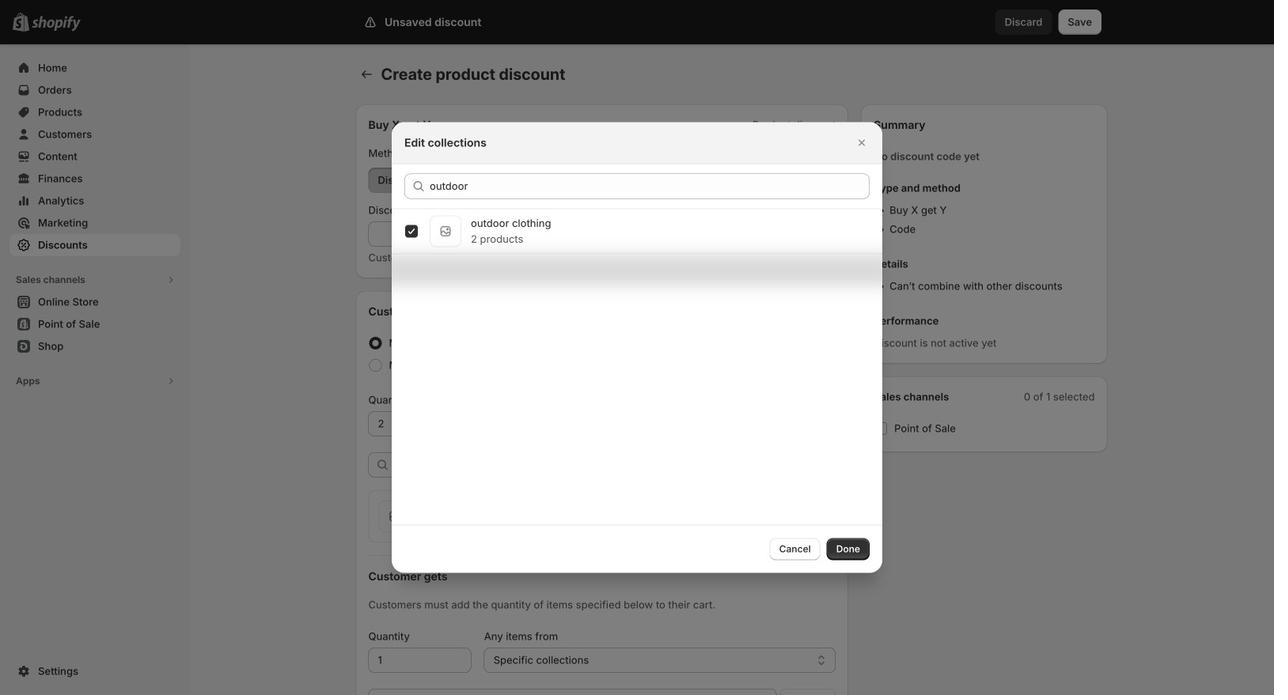 Task type: vqa. For each thing, say whether or not it's contained in the screenshot.
All
no



Task type: locate. For each thing, give the bounding box(es) containing it.
shopify image
[[32, 16, 81, 31]]

Search collections text field
[[430, 174, 870, 199]]

dialog
[[0, 122, 1274, 573]]



